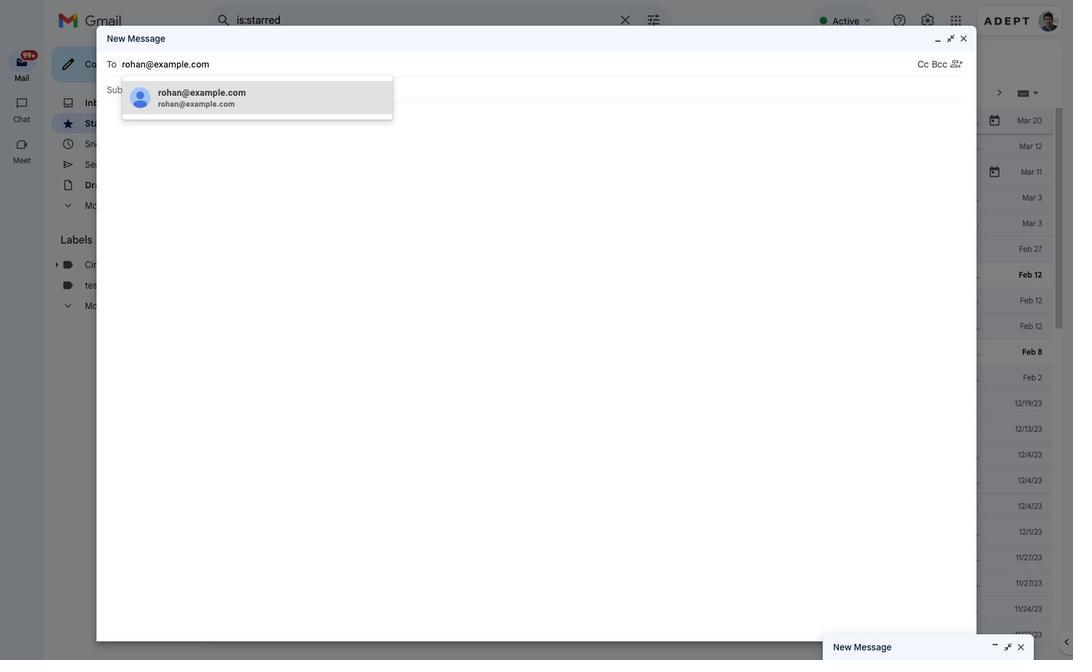 Task type: describe. For each thing, give the bounding box(es) containing it.
18 row from the top
[[208, 546, 1053, 571]]

close image
[[959, 33, 969, 44]]

1 row from the top
[[208, 108, 1053, 134]]

22 row from the top
[[208, 649, 1053, 661]]

settings image
[[920, 13, 936, 28]]

20 row from the top
[[208, 597, 1053, 623]]

9 row from the top
[[208, 314, 1053, 340]]

pop out image for close image
[[946, 33, 956, 44]]

Search in mail search field
[[208, 5, 672, 36]]

mail, 839 unread messages image
[[16, 53, 36, 66]]

5 row from the top
[[208, 211, 1053, 237]]

14 row from the top
[[208, 443, 1053, 468]]

7 row from the top
[[208, 263, 1053, 288]]

2 row from the top
[[208, 134, 1053, 160]]

close image
[[1016, 643, 1026, 653]]



Task type: vqa. For each thing, say whether or not it's contained in the screenshot.
Pop out image
yes



Task type: locate. For each thing, give the bounding box(es) containing it.
pop out image for close icon in the bottom right of the page
[[1003, 643, 1013, 653]]

1 vertical spatial pop out image
[[1003, 643, 1013, 653]]

clear search image
[[613, 7, 638, 33]]

gmail image
[[58, 8, 128, 33]]

0 horizontal spatial pop out image
[[946, 33, 956, 44]]

To recipients text field
[[122, 53, 918, 76]]

minimize image
[[933, 33, 943, 44]]

0 vertical spatial pop out image
[[946, 33, 956, 44]]

16 row from the top
[[208, 494, 1053, 520]]

17 row from the top
[[208, 520, 1053, 546]]

13 row from the top
[[208, 417, 1053, 443]]

Message Body text field
[[107, 109, 967, 571]]

navigation
[[0, 41, 45, 661]]

advanced search options image
[[641, 7, 667, 33]]

heading
[[0, 73, 44, 84], [0, 115, 44, 125], [0, 156, 44, 166], [60, 234, 183, 247]]

21 row from the top
[[208, 623, 1053, 649]]

8 row from the top
[[208, 288, 1053, 314]]

list box
[[122, 81, 392, 115]]

older image
[[994, 86, 1006, 99]]

pop out image right minimize icon
[[946, 33, 956, 44]]

pop out image left close icon in the bottom right of the page
[[1003, 643, 1013, 653]]

4 row from the top
[[208, 185, 1053, 211]]

dialog
[[97, 26, 977, 642]]

6 row from the top
[[208, 237, 1053, 263]]

10 row from the top
[[208, 340, 1053, 366]]

19 row from the top
[[208, 571, 1053, 597]]

minimize image
[[990, 643, 1001, 653]]

12 row from the top
[[208, 391, 1053, 417]]

3 row from the top
[[208, 160, 1053, 185]]

row
[[208, 108, 1053, 134], [208, 134, 1053, 160], [208, 160, 1053, 185], [208, 185, 1053, 211], [208, 211, 1053, 237], [208, 237, 1053, 263], [208, 263, 1053, 288], [208, 288, 1053, 314], [208, 314, 1053, 340], [208, 340, 1053, 366], [208, 366, 1053, 391], [208, 391, 1053, 417], [208, 417, 1053, 443], [208, 443, 1053, 468], [208, 468, 1053, 494], [208, 494, 1053, 520], [208, 520, 1053, 546], [208, 546, 1053, 571], [208, 571, 1053, 597], [208, 597, 1053, 623], [208, 623, 1053, 649], [208, 649, 1053, 661]]

Subject field
[[107, 84, 967, 97]]

pop out image
[[946, 33, 956, 44], [1003, 643, 1013, 653]]

search in mail image
[[212, 9, 236, 32]]

1 horizontal spatial pop out image
[[1003, 643, 1013, 653]]

11 row from the top
[[208, 366, 1053, 391]]

15 row from the top
[[208, 468, 1053, 494]]



